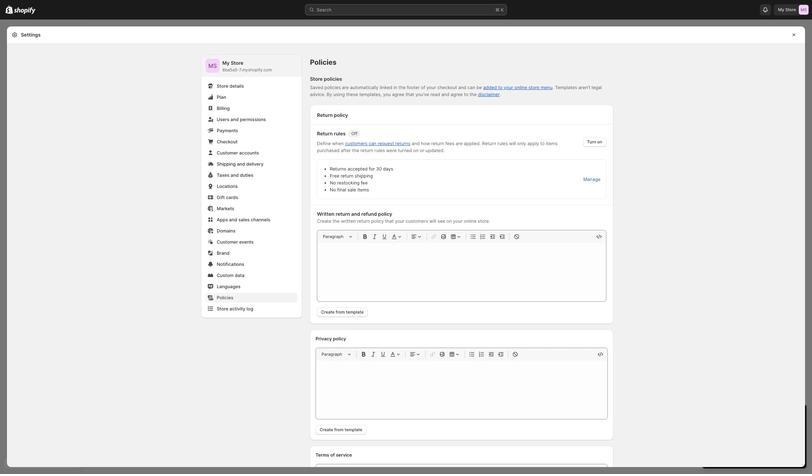 Task type: vqa. For each thing, say whether or not it's contained in the screenshot.
Search Collections text box
no



Task type: describe. For each thing, give the bounding box(es) containing it.
custom
[[217, 273, 234, 278]]

1 vertical spatial rules
[[498, 141, 508, 146]]

data
[[235, 273, 245, 278]]

2 no from the top
[[330, 187, 336, 193]]

templates aren't legal advice. by using these templates, you agree that you've read and agree to the
[[310, 85, 602, 97]]

checkout
[[438, 85, 457, 90]]

0 horizontal spatial rules
[[334, 131, 346, 136]]

0 vertical spatial are
[[342, 85, 349, 90]]

1 horizontal spatial customers
[[406, 218, 428, 224]]

returns
[[396, 141, 411, 146]]

events
[[239, 239, 254, 245]]

items inside and how return fees are applied. return rules will only apply to items purchased after the return rules were turned on or updated.
[[546, 141, 558, 146]]

store activity log link
[[206, 304, 298, 314]]

1 agree from the left
[[392, 92, 405, 97]]

my store 8ba5a5-7.myshopify.com
[[222, 60, 272, 72]]

disclaimer .
[[478, 92, 501, 97]]

sales
[[239, 217, 250, 222]]

policies for store
[[324, 76, 342, 82]]

1 horizontal spatial online
[[515, 85, 528, 90]]

custom data link
[[206, 271, 298, 280]]

return up 'written' on the top of the page
[[336, 211, 350, 217]]

and inside shipping and delivery link
[[237, 161, 245, 167]]

store.
[[478, 218, 490, 224]]

users
[[217, 117, 229, 122]]

2 vertical spatial on
[[447, 218, 452, 224]]

billing link
[[206, 103, 298, 113]]

customer events
[[217, 239, 254, 245]]

search
[[317, 7, 332, 13]]

0 vertical spatial create
[[317, 218, 332, 224]]

notifications
[[217, 261, 244, 267]]

to inside and how return fees are applied. return rules will only apply to items purchased after the return rules were turned on or updated.
[[541, 141, 545, 146]]

manage link
[[580, 174, 605, 184]]

apps
[[217, 217, 228, 222]]

menu
[[541, 85, 553, 90]]

my store
[[779, 7, 797, 12]]

aren't
[[579, 85, 591, 90]]

1 horizontal spatial policies
[[310, 58, 337, 66]]

policy right privacy
[[333, 336, 346, 342]]

policies for saved
[[325, 85, 341, 90]]

you've
[[416, 92, 429, 97]]

create from template button for the
[[317, 307, 368, 317]]

delivery
[[246, 161, 264, 167]]

checkout
[[217, 139, 238, 144]]

my for my store 8ba5a5-7.myshopify.com
[[222, 60, 230, 66]]

and inside and how return fees are applied. return rules will only apply to items purchased after the return rules were turned on or updated.
[[412, 141, 420, 146]]

policies link
[[206, 293, 298, 303]]

read
[[431, 92, 440, 97]]

1 horizontal spatial my store image
[[799, 5, 809, 15]]

customer for customer events
[[217, 239, 238, 245]]

create for create
[[321, 310, 335, 315]]

or
[[420, 148, 425, 153]]

custom data
[[217, 273, 245, 278]]

apps and sales channels
[[217, 217, 270, 222]]

paragraph for the
[[323, 234, 344, 239]]

2 agree from the left
[[451, 92, 463, 97]]

sale
[[348, 187, 356, 193]]

return inside and how return fees are applied. return rules will only apply to items purchased after the return rules were turned on or updated.
[[482, 141, 496, 146]]

create the written return policy that your customers will see on your online store.
[[317, 218, 490, 224]]

details
[[230, 83, 244, 89]]

added
[[484, 85, 497, 90]]

and inside the apps and sales channels link
[[229, 217, 237, 222]]

customer for customer accounts
[[217, 150, 238, 156]]

when
[[332, 141, 344, 146]]

customer accounts link
[[206, 148, 298, 158]]

30
[[376, 166, 382, 172]]

see
[[438, 218, 445, 224]]

markets link
[[206, 204, 298, 213]]

payments link
[[206, 126, 298, 135]]

refund
[[362, 211, 377, 217]]

return for return policy
[[317, 112, 333, 118]]

store inside my store 8ba5a5-7.myshopify.com
[[231, 60, 244, 66]]

notifications link
[[206, 259, 298, 269]]

languages
[[217, 284, 241, 289]]

templates,
[[360, 92, 382, 97]]

channels
[[251, 217, 270, 222]]

restocking
[[337, 180, 360, 186]]

from for the
[[336, 310, 345, 315]]

paragraph button for the
[[320, 233, 355, 241]]

items inside 'returns accepted for 30 days free return shipping no restocking fee no final sale items'
[[358, 187, 369, 193]]

terms of service
[[316, 452, 352, 458]]

store activity log
[[217, 306, 253, 312]]

users and permissions link
[[206, 115, 298, 124]]

domains link
[[206, 226, 298, 236]]

policy down using
[[334, 112, 348, 118]]

1 day left in your trial element
[[703, 423, 807, 469]]

0 horizontal spatial of
[[331, 452, 335, 458]]

brand
[[217, 250, 230, 256]]

duties
[[240, 172, 253, 178]]

return inside 'returns accepted for 30 days free return shipping no restocking fee no final sale items'
[[341, 173, 354, 179]]

create from template button for policy
[[316, 425, 367, 435]]

from for policy
[[334, 427, 344, 432]]

store policies
[[310, 76, 342, 82]]

0 vertical spatial .
[[553, 85, 554, 90]]

markets
[[217, 206, 234, 211]]

saved policies are automatically linked in the footer of your checkout and can be added to your online store menu .
[[310, 85, 554, 90]]

payments
[[217, 128, 238, 133]]

turn on
[[588, 139, 603, 144]]

added to your online store menu link
[[484, 85, 553, 90]]

and up 'written' on the top of the page
[[351, 211, 360, 217]]

gift cards link
[[206, 193, 298, 202]]

customer accounts
[[217, 150, 259, 156]]

the inside and how return fees are applied. return rules will only apply to items purchased after the return rules were turned on or updated.
[[352, 148, 359, 153]]

the right "in"
[[399, 85, 406, 90]]

turned
[[398, 148, 412, 153]]

turn on button
[[583, 137, 607, 147]]

for
[[369, 166, 375, 172]]

0 horizontal spatial can
[[369, 141, 377, 146]]

permissions
[[240, 117, 266, 122]]

on inside and how return fees are applied. return rules will only apply to items purchased after the return rules were turned on or updated.
[[414, 148, 419, 153]]

using
[[334, 92, 345, 97]]

manage
[[584, 177, 601, 182]]

written
[[317, 211, 335, 217]]

returns
[[330, 166, 347, 172]]

applied.
[[464, 141, 481, 146]]



Task type: locate. For each thing, give the bounding box(es) containing it.
plan
[[217, 94, 226, 100]]

template
[[346, 310, 364, 315], [345, 427, 362, 432]]

were
[[386, 148, 397, 153]]

shipping and delivery link
[[206, 159, 298, 169]]

create from template up privacy policy
[[321, 310, 364, 315]]

0 horizontal spatial customers
[[345, 141, 368, 146]]

create from template button up service at the left bottom
[[316, 425, 367, 435]]

0 vertical spatial create from template button
[[317, 307, 368, 317]]

0 vertical spatial can
[[468, 85, 476, 90]]

and left the how
[[412, 141, 420, 146]]

and right "taxes"
[[231, 172, 239, 178]]

create from template
[[321, 310, 364, 315], [320, 427, 362, 432]]

create from template up service at the left bottom
[[320, 427, 362, 432]]

define
[[317, 141, 331, 146]]

to for the
[[464, 92, 469, 97]]

and right checkout
[[459, 85, 467, 90]]

customers down off
[[345, 141, 368, 146]]

return for return rules
[[317, 131, 333, 136]]

paragraph down privacy policy
[[322, 352, 342, 357]]

1 vertical spatial customers
[[406, 218, 428, 224]]

my for my store
[[779, 7, 785, 12]]

no down free
[[330, 180, 336, 186]]

policy right refund
[[378, 211, 392, 217]]

return down refund
[[357, 218, 370, 224]]

and right apps
[[229, 217, 237, 222]]

0 horizontal spatial will
[[430, 218, 437, 224]]

advice.
[[310, 92, 326, 97]]

paragraph button for policy
[[319, 350, 354, 359]]

0 vertical spatial that
[[406, 92, 414, 97]]

to right apply on the top
[[541, 141, 545, 146]]

of right terms
[[331, 452, 335, 458]]

1 vertical spatial to
[[464, 92, 469, 97]]

turn
[[588, 139, 597, 144]]

and inside users and permissions link
[[231, 117, 239, 122]]

that inside templates aren't legal advice. by using these templates, you agree that you've read and agree to the
[[406, 92, 414, 97]]

on
[[598, 139, 603, 144], [414, 148, 419, 153], [447, 218, 452, 224]]

⌘ k
[[496, 7, 504, 13]]

2 vertical spatial to
[[541, 141, 545, 146]]

on right turn
[[598, 139, 603, 144]]

0 vertical spatial create from template
[[321, 310, 364, 315]]

items
[[546, 141, 558, 146], [358, 187, 369, 193]]

0 horizontal spatial my store image
[[206, 59, 220, 73]]

policies
[[310, 58, 337, 66], [217, 295, 234, 300]]

return up restocking
[[341, 173, 354, 179]]

0 vertical spatial return
[[317, 112, 333, 118]]

0 horizontal spatial online
[[464, 218, 477, 224]]

taxes and duties link
[[206, 170, 298, 180]]

my inside my store 8ba5a5-7.myshopify.com
[[222, 60, 230, 66]]

are inside and how return fees are applied. return rules will only apply to items purchased after the return rules were turned on or updated.
[[456, 141, 463, 146]]

privacy
[[316, 336, 332, 342]]

in
[[394, 85, 398, 90]]

will inside and how return fees are applied. return rules will only apply to items purchased after the return rules were turned on or updated.
[[509, 141, 516, 146]]

0 horizontal spatial my
[[222, 60, 230, 66]]

1 vertical spatial template
[[345, 427, 362, 432]]

activity
[[230, 306, 246, 312]]

0 vertical spatial customers
[[345, 141, 368, 146]]

paragraph down 'written' on the top of the page
[[323, 234, 344, 239]]

gift
[[217, 195, 225, 200]]

taxes
[[217, 172, 230, 178]]

no left final
[[330, 187, 336, 193]]

customer
[[217, 150, 238, 156], [217, 239, 238, 245]]

1 vertical spatial from
[[334, 427, 344, 432]]

to right "added"
[[498, 85, 503, 90]]

will for rules
[[509, 141, 516, 146]]

my store image left 8ba5a5-
[[206, 59, 220, 73]]

1 horizontal spatial are
[[456, 141, 463, 146]]

by
[[327, 92, 332, 97]]

policies inside shop settings menu element
[[217, 295, 234, 300]]

1 horizontal spatial items
[[546, 141, 558, 146]]

disclaimer button
[[478, 92, 500, 97]]

shopify image
[[6, 6, 13, 14]]

8ba5a5-
[[222, 67, 239, 72]]

0 horizontal spatial items
[[358, 187, 369, 193]]

to for your
[[498, 85, 503, 90]]

1 horizontal spatial will
[[509, 141, 516, 146]]

1 horizontal spatial .
[[553, 85, 554, 90]]

0 vertical spatial policies
[[310, 58, 337, 66]]

shipping
[[355, 173, 373, 179]]

1 horizontal spatial of
[[421, 85, 426, 90]]

1 vertical spatial customer
[[217, 239, 238, 245]]

return right applied.
[[482, 141, 496, 146]]

customers left "see"
[[406, 218, 428, 224]]

rules left only
[[498, 141, 508, 146]]

on left or
[[414, 148, 419, 153]]

returns accepted for 30 days free return shipping no restocking fee no final sale items
[[330, 166, 393, 193]]

ms button
[[206, 59, 220, 73]]

⌘
[[496, 7, 500, 13]]

agree down "in"
[[392, 92, 405, 97]]

fee
[[361, 180, 368, 186]]

2 vertical spatial rules
[[375, 148, 385, 153]]

1 vertical spatial that
[[385, 218, 394, 224]]

2 horizontal spatial on
[[598, 139, 603, 144]]

create from template for the
[[321, 310, 364, 315]]

7.myshopify.com
[[239, 67, 272, 72]]

be
[[477, 85, 482, 90]]

rules up when
[[334, 131, 346, 136]]

0 horizontal spatial on
[[414, 148, 419, 153]]

locations
[[217, 183, 238, 189]]

create from template button up privacy policy
[[317, 307, 368, 317]]

my store image
[[799, 5, 809, 15], [206, 59, 220, 73]]

and inside templates aren't legal advice. by using these templates, you agree that you've read and agree to the
[[442, 92, 450, 97]]

1 vertical spatial my
[[222, 60, 230, 66]]

customers can request returns link
[[345, 141, 411, 146]]

on inside button
[[598, 139, 603, 144]]

updated.
[[426, 148, 445, 153]]

from up service at the left bottom
[[334, 427, 344, 432]]

rules down customers can request returns link
[[375, 148, 385, 153]]

0 horizontal spatial agree
[[392, 92, 405, 97]]

1 horizontal spatial agree
[[451, 92, 463, 97]]

1 customer from the top
[[217, 150, 238, 156]]

1 horizontal spatial that
[[406, 92, 414, 97]]

that
[[406, 92, 414, 97], [385, 218, 394, 224]]

policies down languages
[[217, 295, 234, 300]]

and right users
[[231, 117, 239, 122]]

the inside templates aren't legal advice. by using these templates, you agree that you've read and agree to the
[[470, 92, 477, 97]]

0 vertical spatial template
[[346, 310, 364, 315]]

brand link
[[206, 248, 298, 258]]

to inside templates aren't legal advice. by using these templates, you agree that you've read and agree to the
[[464, 92, 469, 97]]

0 vertical spatial items
[[546, 141, 558, 146]]

the right the "after"
[[352, 148, 359, 153]]

0 horizontal spatial policies
[[217, 295, 234, 300]]

checkout link
[[206, 137, 298, 147]]

1 vertical spatial can
[[369, 141, 377, 146]]

1 horizontal spatial to
[[498, 85, 503, 90]]

users and permissions
[[217, 117, 266, 122]]

agree down checkout
[[451, 92, 463, 97]]

customer events link
[[206, 237, 298, 247]]

policy down refund
[[371, 218, 384, 224]]

1 horizontal spatial my
[[779, 7, 785, 12]]

k
[[501, 7, 504, 13]]

no
[[330, 180, 336, 186], [330, 187, 336, 193]]

1 vertical spatial no
[[330, 187, 336, 193]]

0 vertical spatial rules
[[334, 131, 346, 136]]

template for policy
[[345, 427, 362, 432]]

from
[[336, 310, 345, 315], [334, 427, 344, 432]]

the down be
[[470, 92, 477, 97]]

return up define
[[317, 131, 333, 136]]

and inside the taxes and duties link
[[231, 172, 239, 178]]

shipping and delivery
[[217, 161, 264, 167]]

1 vertical spatial paragraph
[[322, 352, 342, 357]]

store for store policies
[[310, 76, 323, 82]]

and down checkout
[[442, 92, 450, 97]]

0 vertical spatial to
[[498, 85, 503, 90]]

customer down domains
[[217, 239, 238, 245]]

create from template for policy
[[320, 427, 362, 432]]

1 vertical spatial items
[[358, 187, 369, 193]]

will for customers
[[430, 218, 437, 224]]

items down fee
[[358, 187, 369, 193]]

. down added to your online store menu link
[[500, 92, 501, 97]]

service
[[336, 452, 352, 458]]

are up using
[[342, 85, 349, 90]]

customer down checkout
[[217, 150, 238, 156]]

fees
[[446, 141, 455, 146]]

written
[[341, 218, 356, 224]]

0 vertical spatial will
[[509, 141, 516, 146]]

online left store.
[[464, 218, 477, 224]]

settings dialog
[[7, 26, 806, 474]]

days
[[383, 166, 393, 172]]

2 horizontal spatial rules
[[498, 141, 508, 146]]

1 horizontal spatial can
[[468, 85, 476, 90]]

and
[[459, 85, 467, 90], [442, 92, 450, 97], [231, 117, 239, 122], [412, 141, 420, 146], [237, 161, 245, 167], [231, 172, 239, 178], [351, 211, 360, 217], [229, 217, 237, 222]]

1 vertical spatial create
[[321, 310, 335, 315]]

0 vertical spatial paragraph
[[323, 234, 344, 239]]

return rules
[[317, 131, 346, 136]]

2 vertical spatial create
[[320, 427, 333, 432]]

will left only
[[509, 141, 516, 146]]

online
[[515, 85, 528, 90], [464, 218, 477, 224]]

off
[[351, 131, 358, 136]]

on right "see"
[[447, 218, 452, 224]]

0 horizontal spatial .
[[500, 92, 501, 97]]

taxes and duties
[[217, 172, 253, 178]]

return up return rules
[[317, 112, 333, 118]]

1 vertical spatial online
[[464, 218, 477, 224]]

disclaimer
[[478, 92, 500, 97]]

create up privacy policy
[[321, 310, 335, 315]]

0 vertical spatial policies
[[324, 76, 342, 82]]

0 vertical spatial online
[[515, 85, 528, 90]]

2 customer from the top
[[217, 239, 238, 245]]

1 vertical spatial create from template
[[320, 427, 362, 432]]

0 vertical spatial from
[[336, 310, 345, 315]]

paragraph button down 'written' on the top of the page
[[320, 233, 355, 241]]

log
[[247, 306, 253, 312]]

1 vertical spatial policies
[[325, 85, 341, 90]]

purchased
[[317, 148, 340, 153]]

1 vertical spatial my store image
[[206, 59, 220, 73]]

. left templates
[[553, 85, 554, 90]]

terms
[[316, 452, 329, 458]]

0 vertical spatial no
[[330, 180, 336, 186]]

0 horizontal spatial are
[[342, 85, 349, 90]]

return policy
[[317, 112, 348, 118]]

from up privacy policy
[[336, 310, 345, 315]]

create down the 'written'
[[317, 218, 332, 224]]

0 vertical spatial on
[[598, 139, 603, 144]]

free
[[330, 173, 340, 179]]

1 vertical spatial of
[[331, 452, 335, 458]]

items right apply on the top
[[546, 141, 558, 146]]

the left 'written' on the top of the page
[[333, 218, 340, 224]]

1 vertical spatial are
[[456, 141, 463, 146]]

dialog
[[808, 26, 813, 467]]

policies up store policies
[[310, 58, 337, 66]]

0 horizontal spatial to
[[464, 92, 469, 97]]

accepted
[[348, 166, 368, 172]]

2 vertical spatial return
[[482, 141, 496, 146]]

1 horizontal spatial on
[[447, 218, 452, 224]]

return down define when customers can request returns at the top of the page
[[361, 148, 374, 153]]

0 vertical spatial of
[[421, 85, 426, 90]]

these
[[346, 92, 358, 97]]

domains
[[217, 228, 236, 234]]

paragraph button down privacy policy
[[319, 350, 354, 359]]

are right fees
[[456, 141, 463, 146]]

template for the
[[346, 310, 364, 315]]

paragraph for policy
[[322, 352, 342, 357]]

my store image right my store
[[799, 5, 809, 15]]

shop settings menu element
[[202, 55, 302, 318]]

0 vertical spatial customer
[[217, 150, 238, 156]]

1 vertical spatial paragraph button
[[319, 350, 354, 359]]

0 vertical spatial my
[[779, 7, 785, 12]]

return
[[432, 141, 444, 146], [361, 148, 374, 153], [341, 173, 354, 179], [336, 211, 350, 217], [357, 218, 370, 224]]

you
[[383, 92, 391, 97]]

online left store
[[515, 85, 528, 90]]

store
[[529, 85, 540, 90]]

can
[[468, 85, 476, 90], [369, 141, 377, 146]]

and down customer accounts
[[237, 161, 245, 167]]

1 vertical spatial policies
[[217, 295, 234, 300]]

1 vertical spatial .
[[500, 92, 501, 97]]

can left be
[[468, 85, 476, 90]]

apply
[[528, 141, 539, 146]]

store details
[[217, 83, 244, 89]]

plan link
[[206, 92, 298, 102]]

to left 'disclaimer'
[[464, 92, 469, 97]]

store for store details
[[217, 83, 229, 89]]

1 horizontal spatial rules
[[375, 148, 385, 153]]

the
[[399, 85, 406, 90], [470, 92, 477, 97], [352, 148, 359, 153], [333, 218, 340, 224]]

will left "see"
[[430, 218, 437, 224]]

store
[[786, 7, 797, 12], [231, 60, 244, 66], [310, 76, 323, 82], [217, 83, 229, 89], [217, 306, 229, 312]]

1 no from the top
[[330, 180, 336, 186]]

0 vertical spatial paragraph button
[[320, 233, 355, 241]]

return up the updated. at the right top
[[432, 141, 444, 146]]

create up terms
[[320, 427, 333, 432]]

store for store activity log
[[217, 306, 229, 312]]

store details link
[[206, 81, 298, 91]]

my store image inside shop settings menu element
[[206, 59, 220, 73]]

1 vertical spatial will
[[430, 218, 437, 224]]

create for privacy
[[320, 427, 333, 432]]

request
[[378, 141, 394, 146]]

1 vertical spatial create from template button
[[316, 425, 367, 435]]

0 horizontal spatial that
[[385, 218, 394, 224]]

templates
[[555, 85, 578, 90]]

1 vertical spatial on
[[414, 148, 419, 153]]

my
[[779, 7, 785, 12], [222, 60, 230, 66]]

0 vertical spatial my store image
[[799, 5, 809, 15]]

privacy policy
[[316, 336, 346, 342]]

1 vertical spatial return
[[317, 131, 333, 136]]

and how return fees are applied. return rules will only apply to items purchased after the return rules were turned on or updated.
[[317, 141, 558, 153]]

of up you've
[[421, 85, 426, 90]]

shopify image
[[14, 7, 36, 14]]

2 horizontal spatial to
[[541, 141, 545, 146]]

can left "request"
[[369, 141, 377, 146]]

to
[[498, 85, 503, 90], [464, 92, 469, 97], [541, 141, 545, 146]]



